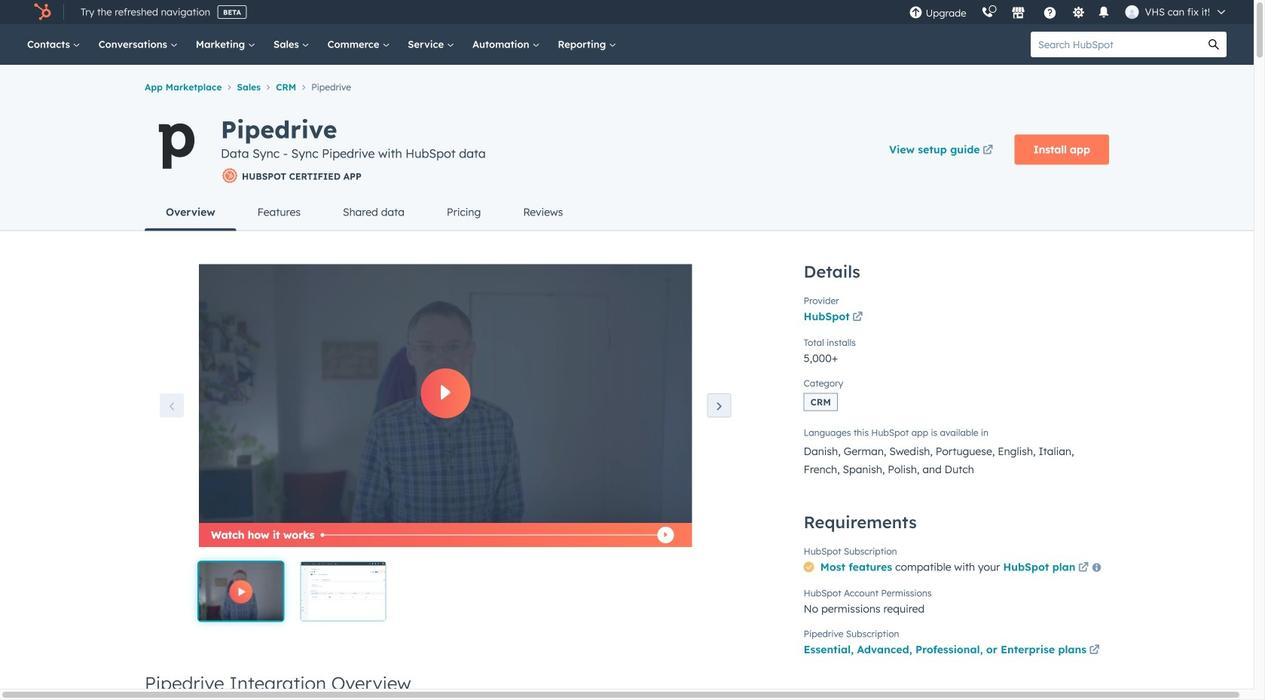 Task type: describe. For each thing, give the bounding box(es) containing it.
previous image
[[166, 401, 178, 413]]

2 navigation from the top
[[145, 194, 1110, 231]]

Search HubSpot search field
[[1031, 32, 1202, 57]]

0 vertical spatial link opens in a new window image
[[853, 309, 863, 327]]

2 vertical spatial link opens in a new window image
[[1090, 642, 1100, 660]]

marketplaces image
[[1012, 7, 1026, 20]]



Task type: vqa. For each thing, say whether or not it's contained in the screenshot.
text box
no



Task type: locate. For each thing, give the bounding box(es) containing it.
link opens in a new window image
[[853, 309, 863, 327], [1079, 559, 1089, 577], [1090, 642, 1100, 660]]

0 vertical spatial navigation
[[145, 77, 1110, 96]]

1 navigation from the top
[[145, 77, 1110, 96]]

next image
[[714, 401, 726, 413]]

2 horizontal spatial link opens in a new window image
[[1090, 642, 1100, 660]]

2 horizontal spatial link opens in a new window image
[[1090, 646, 1100, 656]]

link opens in a new window image for the topmost link opens in a new window image
[[853, 312, 863, 323]]

menu
[[902, 0, 1236, 24]]

link opens in a new window image for the middle link opens in a new window image
[[1079, 563, 1089, 574]]

link opens in a new window image for link opens in a new window image to the bottom
[[1090, 646, 1100, 656]]

0 horizontal spatial link opens in a new window image
[[853, 312, 863, 323]]

terry turtle image
[[1126, 5, 1140, 19]]

watch how it works image
[[199, 563, 283, 621]]

1 horizontal spatial link opens in a new window image
[[1079, 563, 1089, 574]]

link opens in a new window image
[[853, 312, 863, 323], [1079, 563, 1089, 574], [1090, 646, 1100, 656]]

sync runs in the background to keep your databases up-to-date image
[[301, 563, 386, 621]]

2 vertical spatial link opens in a new window image
[[1090, 646, 1100, 656]]

1 vertical spatial link opens in a new window image
[[1079, 559, 1089, 577]]

1 vertical spatial navigation
[[145, 194, 1110, 231]]

1 vertical spatial link opens in a new window image
[[1079, 563, 1089, 574]]

0 horizontal spatial link opens in a new window image
[[853, 309, 863, 327]]

0 vertical spatial link opens in a new window image
[[853, 312, 863, 323]]

1 horizontal spatial link opens in a new window image
[[1079, 559, 1089, 577]]

navigation
[[145, 77, 1110, 96], [145, 194, 1110, 231]]



